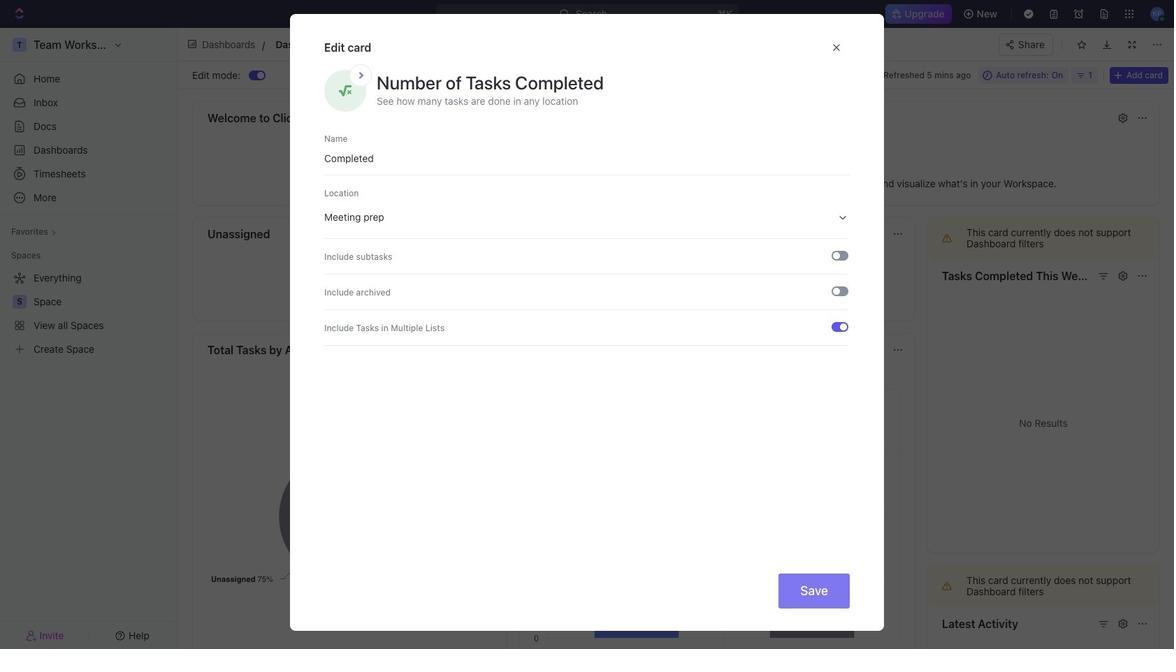 Task type: locate. For each thing, give the bounding box(es) containing it.
tree inside sidebar navigation
[[6, 267, 172, 361]]

None text field
[[276, 36, 580, 53]]

sidebar navigation
[[0, 28, 178, 650]]

tree
[[6, 267, 172, 361]]



Task type: vqa. For each thing, say whether or not it's contained in the screenshot.
Sidebar navigation
yes



Task type: describe. For each thing, give the bounding box(es) containing it.
invite user image
[[26, 630, 37, 642]]

Card name text field
[[324, 145, 850, 171]]



